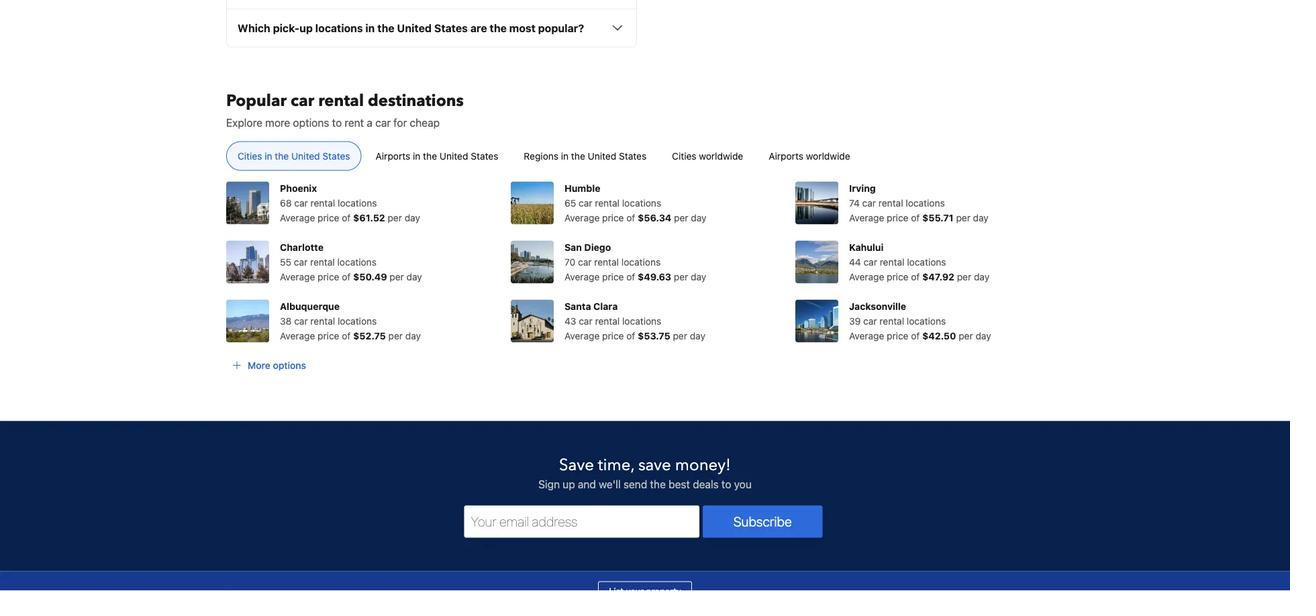 Task type: describe. For each thing, give the bounding box(es) containing it.
average for kahului 44 car rental locations average price of $47.92 per day
[[849, 271, 885, 282]]

price for humble 65 car rental locations average price of $56.34 per day
[[602, 212, 624, 223]]

price for jacksonville 39 car rental locations average price of $42.50 per day
[[887, 330, 909, 341]]

humble
[[565, 183, 601, 194]]

cities for cities in the united states
[[238, 150, 262, 161]]

locations for irving 74 car rental locations average price of $55.71 per day
[[906, 197, 945, 208]]

phoenix
[[280, 183, 317, 194]]

rental for irving 74 car rental locations average price of $55.71 per day
[[879, 197, 904, 208]]

of inside san diego 70 car rental locations average price of $49.63 per day
[[627, 271, 635, 282]]

car inside charlotte 55 car rental locations average price of $50.49 per day
[[294, 256, 308, 267]]

day inside san diego 70 car rental locations average price of $49.63 per day
[[691, 271, 707, 282]]

$55.71
[[923, 212, 954, 223]]

up inside dropdown button
[[300, 21, 313, 34]]

worldwide for airports worldwide
[[806, 150, 851, 161]]

locations inside santa clara 43 car rental locations average price of $53.75 per day
[[622, 315, 662, 327]]

the inside button
[[275, 150, 289, 161]]

per for phoenix 68 car rental locations average price of $61.52 per day
[[388, 212, 402, 223]]

car inside humble 65 car rental locations average price of $56.34 per day
[[579, 197, 593, 208]]

rental inside san diego 70 car rental locations average price of $49.63 per day
[[594, 256, 619, 267]]

to inside save time, save money! sign up and we'll send the best deals to you
[[722, 478, 732, 491]]

cheap car rental in humble image
[[511, 181, 554, 224]]

$42.50
[[923, 330, 957, 341]]

rent
[[345, 116, 364, 129]]

average for jacksonville 39 car rental locations average price of $42.50 per day
[[849, 330, 885, 341]]

of for kahului 44 car rental locations average price of $47.92 per day
[[911, 271, 920, 282]]

diego
[[584, 242, 611, 253]]

locations for kahului 44 car rental locations average price of $47.92 per day
[[907, 256, 947, 267]]

cheap car rental in san diego image
[[511, 241, 554, 284]]

states for airports in the united states
[[471, 150, 499, 161]]

average for albuquerque 38 car rental locations average price of $52.75 per day
[[280, 330, 315, 341]]

popular
[[226, 90, 287, 112]]

subscribe button
[[703, 506, 823, 538]]

save time, save money! footer
[[0, 421, 1291, 592]]

jacksonville
[[849, 301, 907, 312]]

average for phoenix 68 car rental locations average price of $61.52 per day
[[280, 212, 315, 223]]

albuquerque
[[280, 301, 340, 312]]

rental for albuquerque 38 car rental locations average price of $52.75 per day
[[311, 315, 335, 327]]

68
[[280, 197, 292, 208]]

locations for jacksonville 39 car rental locations average price of $42.50 per day
[[907, 315, 946, 327]]

car inside 'jacksonville 39 car rental locations average price of $42.50 per day'
[[864, 315, 877, 327]]

airports in the united states button
[[364, 141, 510, 171]]

day for humble 65 car rental locations average price of $56.34 per day
[[691, 212, 707, 223]]

clara
[[594, 301, 618, 312]]

$53.75
[[638, 330, 671, 341]]

rental for jacksonville 39 car rental locations average price of $42.50 per day
[[880, 315, 905, 327]]

the inside save time, save money! sign up and we'll send the best deals to you
[[650, 478, 666, 491]]

pick-
[[273, 21, 300, 34]]

more
[[265, 116, 290, 129]]

cities worldwide button
[[661, 141, 755, 171]]

per for albuquerque 38 car rental locations average price of $52.75 per day
[[389, 330, 403, 341]]

price for albuquerque 38 car rental locations average price of $52.75 per day
[[318, 330, 339, 341]]

55
[[280, 256, 291, 267]]

$52.75
[[353, 330, 386, 341]]

states for cities in the united states
[[323, 150, 350, 161]]

cheap car rental in charlotte image
[[226, 241, 269, 284]]

average for charlotte 55 car rental locations average price of $50.49 per day
[[280, 271, 315, 282]]

for
[[394, 116, 407, 129]]

which pick-up locations in the united states are the most popular?
[[238, 21, 584, 34]]

locations inside dropdown button
[[315, 21, 363, 34]]

kahului
[[849, 242, 884, 253]]

70
[[565, 256, 576, 267]]

day inside santa clara 43 car rental locations average price of $53.75 per day
[[690, 330, 706, 341]]

albuquerque 38 car rental locations average price of $52.75 per day
[[280, 301, 421, 341]]

day for jacksonville 39 car rental locations average price of $42.50 per day
[[976, 330, 992, 341]]

cheap car rental in kahului image
[[796, 241, 839, 284]]

united inside dropdown button
[[397, 21, 432, 34]]

airports worldwide button
[[758, 141, 862, 171]]

save
[[639, 454, 671, 477]]

locations for charlotte 55 car rental locations average price of $50.49 per day
[[337, 256, 377, 267]]

per for jacksonville 39 car rental locations average price of $42.50 per day
[[959, 330, 973, 341]]

43
[[565, 315, 576, 327]]

which
[[238, 21, 270, 34]]

44
[[849, 256, 861, 267]]

$50.49
[[353, 271, 387, 282]]

tab list containing cities in the united states
[[216, 141, 1075, 171]]

per for humble 65 car rental locations average price of $56.34 per day
[[674, 212, 689, 223]]

sign
[[539, 478, 560, 491]]

price for irving 74 car rental locations average price of $55.71 per day
[[887, 212, 909, 223]]

irving
[[849, 183, 876, 194]]

74
[[849, 197, 860, 208]]

destinations
[[368, 90, 464, 112]]

are
[[471, 21, 487, 34]]

phoenix 68 car rental locations average price of $61.52 per day
[[280, 183, 420, 223]]

more options button
[[226, 353, 312, 378]]

in for regions in the united states
[[561, 150, 569, 161]]

which pick-up locations in the united states are the most popular? button
[[238, 20, 626, 36]]

65
[[565, 197, 576, 208]]

cities in the united states button
[[226, 141, 362, 171]]



Task type: vqa. For each thing, say whether or not it's contained in the screenshot.


Task type: locate. For each thing, give the bounding box(es) containing it.
car inside san diego 70 car rental locations average price of $49.63 per day
[[578, 256, 592, 267]]

average down 74
[[849, 212, 885, 223]]

per inside phoenix 68 car rental locations average price of $61.52 per day
[[388, 212, 402, 223]]

united for airports in the united states
[[440, 150, 468, 161]]

2 worldwide from the left
[[806, 150, 851, 161]]

subscribe
[[734, 514, 792, 530]]

day right $56.34
[[691, 212, 707, 223]]

per right $47.92
[[957, 271, 972, 282]]

cheap
[[410, 116, 440, 129]]

1 horizontal spatial to
[[722, 478, 732, 491]]

in for cities in the united states
[[265, 150, 272, 161]]

rental down phoenix
[[311, 197, 335, 208]]

locations up the $50.49
[[337, 256, 377, 267]]

rental for humble 65 car rental locations average price of $56.34 per day
[[595, 197, 620, 208]]

day right $52.75
[[405, 330, 421, 341]]

price left $55.71
[[887, 212, 909, 223]]

options right the more
[[293, 116, 329, 129]]

average inside 'irving 74 car rental locations average price of $55.71 per day'
[[849, 212, 885, 223]]

car right 74
[[863, 197, 876, 208]]

average down the 44
[[849, 271, 885, 282]]

locations
[[315, 21, 363, 34], [338, 197, 377, 208], [622, 197, 662, 208], [906, 197, 945, 208], [337, 256, 377, 267], [622, 256, 661, 267], [907, 256, 947, 267], [338, 315, 377, 327], [622, 315, 662, 327], [907, 315, 946, 327]]

worldwide
[[699, 150, 744, 161], [806, 150, 851, 161]]

cheap car rental in jacksonville image
[[796, 300, 839, 343]]

per inside santa clara 43 car rental locations average price of $53.75 per day
[[673, 330, 688, 341]]

tab list
[[216, 141, 1075, 171]]

up inside save time, save money! sign up and we'll send the best deals to you
[[563, 478, 575, 491]]

more
[[248, 360, 270, 371]]

locations for humble 65 car rental locations average price of $56.34 per day
[[622, 197, 662, 208]]

in for airports in the united states
[[413, 150, 421, 161]]

to inside popular car rental destinations explore more options to rent a car for cheap
[[332, 116, 342, 129]]

car
[[291, 90, 314, 112], [375, 116, 391, 129], [294, 197, 308, 208], [579, 197, 593, 208], [863, 197, 876, 208], [294, 256, 308, 267], [578, 256, 592, 267], [864, 256, 878, 267], [294, 315, 308, 327], [579, 315, 593, 327], [864, 315, 877, 327]]

rental down charlotte
[[310, 256, 335, 267]]

day inside 'irving 74 car rental locations average price of $55.71 per day'
[[973, 212, 989, 223]]

1 horizontal spatial up
[[563, 478, 575, 491]]

price for charlotte 55 car rental locations average price of $50.49 per day
[[318, 271, 339, 282]]

locations inside humble 65 car rental locations average price of $56.34 per day
[[622, 197, 662, 208]]

rental down clara
[[595, 315, 620, 327]]

airports for airports in the united states
[[376, 150, 410, 161]]

average down 70
[[565, 271, 600, 282]]

of left $42.50
[[911, 330, 920, 341]]

price up clara
[[602, 271, 624, 282]]

day for kahului 44 car rental locations average price of $47.92 per day
[[974, 271, 990, 282]]

and
[[578, 478, 596, 491]]

$49.63
[[638, 271, 672, 282]]

airports in the united states
[[376, 150, 499, 161]]

price inside san diego 70 car rental locations average price of $49.63 per day
[[602, 271, 624, 282]]

of for charlotte 55 car rental locations average price of $50.49 per day
[[342, 271, 351, 282]]

price inside phoenix 68 car rental locations average price of $61.52 per day
[[318, 212, 339, 223]]

per for kahului 44 car rental locations average price of $47.92 per day
[[957, 271, 972, 282]]

car down charlotte
[[294, 256, 308, 267]]

price up jacksonville
[[887, 271, 909, 282]]

day right the $50.49
[[407, 271, 422, 282]]

states
[[434, 21, 468, 34], [323, 150, 350, 161], [471, 150, 499, 161], [619, 150, 647, 161]]

rental inside kahului 44 car rental locations average price of $47.92 per day
[[880, 256, 905, 267]]

rental for kahului 44 car rental locations average price of $47.92 per day
[[880, 256, 905, 267]]

0 horizontal spatial cities
[[238, 150, 262, 161]]

car inside the albuquerque 38 car rental locations average price of $52.75 per day
[[294, 315, 308, 327]]

0 vertical spatial to
[[332, 116, 342, 129]]

rental for phoenix 68 car rental locations average price of $61.52 per day
[[311, 197, 335, 208]]

average down 38
[[280, 330, 315, 341]]

up
[[300, 21, 313, 34], [563, 478, 575, 491]]

per right $52.75
[[389, 330, 403, 341]]

0 horizontal spatial up
[[300, 21, 313, 34]]

locations up $56.34
[[622, 197, 662, 208]]

of left $52.75
[[342, 330, 351, 341]]

best
[[669, 478, 690, 491]]

average inside the albuquerque 38 car rental locations average price of $52.75 per day
[[280, 330, 315, 341]]

charlotte
[[280, 242, 324, 253]]

cities
[[238, 150, 262, 161], [672, 150, 697, 161]]

of left the $50.49
[[342, 271, 351, 282]]

rental inside phoenix 68 car rental locations average price of $61.52 per day
[[311, 197, 335, 208]]

per for irving 74 car rental locations average price of $55.71 per day
[[956, 212, 971, 223]]

regions in the united states button
[[513, 141, 658, 171]]

options
[[293, 116, 329, 129], [273, 360, 306, 371]]

up left and
[[563, 478, 575, 491]]

per right the $50.49
[[390, 271, 404, 282]]

0 horizontal spatial airports
[[376, 150, 410, 161]]

day right $47.92
[[974, 271, 990, 282]]

per
[[388, 212, 402, 223], [674, 212, 689, 223], [956, 212, 971, 223], [390, 271, 404, 282], [674, 271, 689, 282], [957, 271, 972, 282], [389, 330, 403, 341], [673, 330, 688, 341], [959, 330, 973, 341]]

cities worldwide
[[672, 150, 744, 161]]

0 vertical spatial options
[[293, 116, 329, 129]]

you
[[734, 478, 752, 491]]

day inside kahului 44 car rental locations average price of $47.92 per day
[[974, 271, 990, 282]]

price for kahului 44 car rental locations average price of $47.92 per day
[[887, 271, 909, 282]]

of left the $53.75
[[627, 330, 635, 341]]

day inside the albuquerque 38 car rental locations average price of $52.75 per day
[[405, 330, 421, 341]]

airports
[[376, 150, 410, 161], [769, 150, 804, 161]]

san diego 70 car rental locations average price of $49.63 per day
[[565, 242, 707, 282]]

cheap car rental in santa clara image
[[511, 300, 554, 343]]

day right $49.63
[[691, 271, 707, 282]]

cheap car rental in irving image
[[796, 181, 839, 224]]

price up albuquerque
[[318, 271, 339, 282]]

day right $61.52
[[405, 212, 420, 223]]

states for regions in the united states
[[619, 150, 647, 161]]

38
[[280, 315, 292, 327]]

of for albuquerque 38 car rental locations average price of $52.75 per day
[[342, 330, 351, 341]]

average inside phoenix 68 car rental locations average price of $61.52 per day
[[280, 212, 315, 223]]

average inside san diego 70 car rental locations average price of $49.63 per day
[[565, 271, 600, 282]]

average for irving 74 car rental locations average price of $55.71 per day
[[849, 212, 885, 223]]

airports down the for
[[376, 150, 410, 161]]

united left are
[[397, 21, 432, 34]]

average inside santa clara 43 car rental locations average price of $53.75 per day
[[565, 330, 600, 341]]

car inside phoenix 68 car rental locations average price of $61.52 per day
[[294, 197, 308, 208]]

rental inside 'jacksonville 39 car rental locations average price of $42.50 per day'
[[880, 315, 905, 327]]

rental down diego
[[594, 256, 619, 267]]

rental inside the albuquerque 38 car rental locations average price of $52.75 per day
[[311, 315, 335, 327]]

price down clara
[[602, 330, 624, 341]]

price up charlotte
[[318, 212, 339, 223]]

of inside kahului 44 car rental locations average price of $47.92 per day
[[911, 271, 920, 282]]

car right 70
[[578, 256, 592, 267]]

of inside humble 65 car rental locations average price of $56.34 per day
[[627, 212, 635, 223]]

rental inside humble 65 car rental locations average price of $56.34 per day
[[595, 197, 620, 208]]

up right 'which'
[[300, 21, 313, 34]]

per right $42.50
[[959, 330, 973, 341]]

day for irving 74 car rental locations average price of $55.71 per day
[[973, 212, 989, 223]]

1 horizontal spatial worldwide
[[806, 150, 851, 161]]

rental inside 'irving 74 car rental locations average price of $55.71 per day'
[[879, 197, 904, 208]]

$47.92
[[923, 271, 955, 282]]

more options
[[248, 360, 306, 371]]

price inside charlotte 55 car rental locations average price of $50.49 per day
[[318, 271, 339, 282]]

to
[[332, 116, 342, 129], [722, 478, 732, 491]]

in inside button
[[265, 150, 272, 161]]

rental up rent
[[318, 90, 364, 112]]

day inside humble 65 car rental locations average price of $56.34 per day
[[691, 212, 707, 223]]

airports up cheap car rental in irving image
[[769, 150, 804, 161]]

regions in the united states
[[524, 150, 647, 161]]

average down 65
[[565, 212, 600, 223]]

santa clara 43 car rental locations average price of $53.75 per day
[[565, 301, 706, 341]]

per inside the albuquerque 38 car rental locations average price of $52.75 per day
[[389, 330, 403, 341]]

day inside 'jacksonville 39 car rental locations average price of $42.50 per day'
[[976, 330, 992, 341]]

locations inside phoenix 68 car rental locations average price of $61.52 per day
[[338, 197, 377, 208]]

locations up $47.92
[[907, 256, 947, 267]]

worldwide inside button
[[699, 150, 744, 161]]

per right $61.52
[[388, 212, 402, 223]]

day right $42.50
[[976, 330, 992, 341]]

average inside humble 65 car rental locations average price of $56.34 per day
[[565, 212, 600, 223]]

options inside more options button
[[273, 360, 306, 371]]

cheap car rental in albuquerque image
[[226, 300, 269, 343]]

cheap car rental in phoenix image
[[226, 181, 269, 224]]

1 cities from the left
[[238, 150, 262, 161]]

options inside popular car rental destinations explore more options to rent a car for cheap
[[293, 116, 329, 129]]

car right the 39
[[864, 315, 877, 327]]

Your email address email field
[[464, 506, 700, 538]]

39
[[849, 315, 861, 327]]

a
[[367, 116, 373, 129]]

humble 65 car rental locations average price of $56.34 per day
[[565, 183, 707, 223]]

price down jacksonville
[[887, 330, 909, 341]]

price down albuquerque
[[318, 330, 339, 341]]

states inside button
[[323, 150, 350, 161]]

car right 38
[[294, 315, 308, 327]]

rental right 74
[[879, 197, 904, 208]]

of for humble 65 car rental locations average price of $56.34 per day
[[627, 212, 635, 223]]

to left the you at the bottom of the page
[[722, 478, 732, 491]]

rental down albuquerque
[[311, 315, 335, 327]]

day inside charlotte 55 car rental locations average price of $50.49 per day
[[407, 271, 422, 282]]

united up phoenix
[[291, 150, 320, 161]]

1 horizontal spatial airports
[[769, 150, 804, 161]]

1 airports from the left
[[376, 150, 410, 161]]

of left $47.92
[[911, 271, 920, 282]]

in inside dropdown button
[[366, 21, 375, 34]]

car down the kahului
[[864, 256, 878, 267]]

locations up the $53.75
[[622, 315, 662, 327]]

of left $55.71
[[911, 212, 920, 223]]

airports for airports worldwide
[[769, 150, 804, 161]]

rental for charlotte 55 car rental locations average price of $50.49 per day
[[310, 256, 335, 267]]

average inside charlotte 55 car rental locations average price of $50.49 per day
[[280, 271, 315, 282]]

locations for albuquerque 38 car rental locations average price of $52.75 per day
[[338, 315, 377, 327]]

the
[[378, 21, 395, 34], [490, 21, 507, 34], [275, 150, 289, 161], [423, 150, 437, 161], [571, 150, 585, 161], [650, 478, 666, 491]]

of left $56.34
[[627, 212, 635, 223]]

rental inside santa clara 43 car rental locations average price of $53.75 per day
[[595, 315, 620, 327]]

per inside san diego 70 car rental locations average price of $49.63 per day
[[674, 271, 689, 282]]

car right a in the left top of the page
[[375, 116, 391, 129]]

$56.34
[[638, 212, 672, 223]]

locations up $42.50
[[907, 315, 946, 327]]

to left rent
[[332, 116, 342, 129]]

day for charlotte 55 car rental locations average price of $50.49 per day
[[407, 271, 422, 282]]

of left $61.52
[[342, 212, 351, 223]]

charlotte 55 car rental locations average price of $50.49 per day
[[280, 242, 422, 282]]

locations up $61.52
[[338, 197, 377, 208]]

locations up $55.71
[[906, 197, 945, 208]]

san
[[565, 242, 582, 253]]

1 vertical spatial up
[[563, 478, 575, 491]]

of for jacksonville 39 car rental locations average price of $42.50 per day
[[911, 330, 920, 341]]

options right more
[[273, 360, 306, 371]]

united down cheap
[[440, 150, 468, 161]]

2 cities from the left
[[672, 150, 697, 161]]

we'll
[[599, 478, 621, 491]]

price inside 'irving 74 car rental locations average price of $55.71 per day'
[[887, 212, 909, 223]]

states down rent
[[323, 150, 350, 161]]

united
[[397, 21, 432, 34], [291, 150, 320, 161], [440, 150, 468, 161], [588, 150, 617, 161]]

car inside santa clara 43 car rental locations average price of $53.75 per day
[[579, 315, 593, 327]]

regions
[[524, 150, 559, 161]]

united for regions in the united states
[[588, 150, 617, 161]]

per inside 'jacksonville 39 car rental locations average price of $42.50 per day'
[[959, 330, 973, 341]]

of inside the albuquerque 38 car rental locations average price of $52.75 per day
[[342, 330, 351, 341]]

united inside button
[[291, 150, 320, 161]]

locations inside 'irving 74 car rental locations average price of $55.71 per day'
[[906, 197, 945, 208]]

price inside the albuquerque 38 car rental locations average price of $52.75 per day
[[318, 330, 339, 341]]

money!
[[675, 454, 731, 477]]

rental
[[318, 90, 364, 112], [311, 197, 335, 208], [595, 197, 620, 208], [879, 197, 904, 208], [310, 256, 335, 267], [594, 256, 619, 267], [880, 256, 905, 267], [311, 315, 335, 327], [595, 315, 620, 327], [880, 315, 905, 327]]

price for phoenix 68 car rental locations average price of $61.52 per day
[[318, 212, 339, 223]]

price inside kahului 44 car rental locations average price of $47.92 per day
[[887, 271, 909, 282]]

in
[[366, 21, 375, 34], [265, 150, 272, 161], [413, 150, 421, 161], [561, 150, 569, 161]]

average down the 39
[[849, 330, 885, 341]]

price inside humble 65 car rental locations average price of $56.34 per day
[[602, 212, 624, 223]]

airports worldwide
[[769, 150, 851, 161]]

day for albuquerque 38 car rental locations average price of $52.75 per day
[[405, 330, 421, 341]]

locations up $49.63
[[622, 256, 661, 267]]

locations inside charlotte 55 car rental locations average price of $50.49 per day
[[337, 256, 377, 267]]

santa
[[565, 301, 591, 312]]

average for humble 65 car rental locations average price of $56.34 per day
[[565, 212, 600, 223]]

of left $49.63
[[627, 271, 635, 282]]

kahului 44 car rental locations average price of $47.92 per day
[[849, 242, 990, 282]]

popular car rental destinations explore more options to rent a car for cheap
[[226, 90, 464, 129]]

of inside 'irving 74 car rental locations average price of $55.71 per day'
[[911, 212, 920, 223]]

of inside charlotte 55 car rental locations average price of $50.49 per day
[[342, 271, 351, 282]]

1 horizontal spatial cities
[[672, 150, 697, 161]]

time,
[[598, 454, 634, 477]]

of for phoenix 68 car rental locations average price of $61.52 per day
[[342, 212, 351, 223]]

day right the $53.75
[[690, 330, 706, 341]]

of inside santa clara 43 car rental locations average price of $53.75 per day
[[627, 330, 635, 341]]

day inside phoenix 68 car rental locations average price of $61.52 per day
[[405, 212, 420, 223]]

states left are
[[434, 21, 468, 34]]

most
[[509, 21, 536, 34]]

locations inside 'jacksonville 39 car rental locations average price of $42.50 per day'
[[907, 315, 946, 327]]

car inside kahului 44 car rental locations average price of $47.92 per day
[[864, 256, 878, 267]]

car right 43
[[579, 315, 593, 327]]

locations inside kahului 44 car rental locations average price of $47.92 per day
[[907, 256, 947, 267]]

per right the $53.75
[[673, 330, 688, 341]]

car right the popular
[[291, 90, 314, 112]]

average inside kahului 44 car rental locations average price of $47.92 per day
[[849, 271, 885, 282]]

worldwide for cities worldwide
[[699, 150, 744, 161]]

of for irving 74 car rental locations average price of $55.71 per day
[[911, 212, 920, 223]]

1 vertical spatial to
[[722, 478, 732, 491]]

0 vertical spatial up
[[300, 21, 313, 34]]

of inside 'jacksonville 39 car rental locations average price of $42.50 per day'
[[911, 330, 920, 341]]

per inside humble 65 car rental locations average price of $56.34 per day
[[674, 212, 689, 223]]

jacksonville 39 car rental locations average price of $42.50 per day
[[849, 301, 992, 341]]

per right $56.34
[[674, 212, 689, 223]]

day
[[405, 212, 420, 223], [691, 212, 707, 223], [973, 212, 989, 223], [407, 271, 422, 282], [691, 271, 707, 282], [974, 271, 990, 282], [405, 330, 421, 341], [690, 330, 706, 341], [976, 330, 992, 341]]

car down humble
[[579, 197, 593, 208]]

per inside charlotte 55 car rental locations average price of $50.49 per day
[[390, 271, 404, 282]]

rental inside charlotte 55 car rental locations average price of $50.49 per day
[[310, 256, 335, 267]]

send
[[624, 478, 648, 491]]

average inside 'jacksonville 39 car rental locations average price of $42.50 per day'
[[849, 330, 885, 341]]

car inside 'irving 74 car rental locations average price of $55.71 per day'
[[863, 197, 876, 208]]

save
[[559, 454, 594, 477]]

of inside phoenix 68 car rental locations average price of $61.52 per day
[[342, 212, 351, 223]]

per inside 'irving 74 car rental locations average price of $55.71 per day'
[[956, 212, 971, 223]]

locations inside the albuquerque 38 car rental locations average price of $52.75 per day
[[338, 315, 377, 327]]

cities inside button
[[238, 150, 262, 161]]

cities in the united states
[[238, 150, 350, 161]]

cities for cities worldwide
[[672, 150, 697, 161]]

day right $55.71
[[973, 212, 989, 223]]

per right $55.71
[[956, 212, 971, 223]]

united up humble
[[588, 150, 617, 161]]

explore
[[226, 116, 263, 129]]

price inside santa clara 43 car rental locations average price of $53.75 per day
[[602, 330, 624, 341]]

states up humble 65 car rental locations average price of $56.34 per day
[[619, 150, 647, 161]]

1 vertical spatial options
[[273, 360, 306, 371]]

rental down jacksonville
[[880, 315, 905, 327]]

rental down humble
[[595, 197, 620, 208]]

locations for phoenix 68 car rental locations average price of $61.52 per day
[[338, 197, 377, 208]]

2 airports from the left
[[769, 150, 804, 161]]

rental inside popular car rental destinations explore more options to rent a car for cheap
[[318, 90, 364, 112]]

irving 74 car rental locations average price of $55.71 per day
[[849, 183, 989, 223]]

price up diego
[[602, 212, 624, 223]]

of
[[342, 212, 351, 223], [627, 212, 635, 223], [911, 212, 920, 223], [342, 271, 351, 282], [627, 271, 635, 282], [911, 271, 920, 282], [342, 330, 351, 341], [627, 330, 635, 341], [911, 330, 920, 341]]

popular?
[[538, 21, 584, 34]]

0 horizontal spatial to
[[332, 116, 342, 129]]

deals
[[693, 478, 719, 491]]

states inside dropdown button
[[434, 21, 468, 34]]

day for phoenix 68 car rental locations average price of $61.52 per day
[[405, 212, 420, 223]]

average down 43
[[565, 330, 600, 341]]

per inside kahului 44 car rental locations average price of $47.92 per day
[[957, 271, 972, 282]]

locations right the pick-
[[315, 21, 363, 34]]

worldwide inside button
[[806, 150, 851, 161]]

united for cities in the united states
[[291, 150, 320, 161]]

average down 68
[[280, 212, 315, 223]]

$61.52
[[353, 212, 385, 223]]

per for charlotte 55 car rental locations average price of $50.49 per day
[[390, 271, 404, 282]]

cities inside button
[[672, 150, 697, 161]]

price inside 'jacksonville 39 car rental locations average price of $42.50 per day'
[[887, 330, 909, 341]]

car down phoenix
[[294, 197, 308, 208]]

per right $49.63
[[674, 271, 689, 282]]

price
[[318, 212, 339, 223], [602, 212, 624, 223], [887, 212, 909, 223], [318, 271, 339, 282], [602, 271, 624, 282], [887, 271, 909, 282], [318, 330, 339, 341], [602, 330, 624, 341], [887, 330, 909, 341]]

average down 55
[[280, 271, 315, 282]]

0 horizontal spatial worldwide
[[699, 150, 744, 161]]

states left regions
[[471, 150, 499, 161]]

save time, save money! sign up and we'll send the best deals to you
[[539, 454, 752, 491]]

average
[[280, 212, 315, 223], [565, 212, 600, 223], [849, 212, 885, 223], [280, 271, 315, 282], [565, 271, 600, 282], [849, 271, 885, 282], [280, 330, 315, 341], [565, 330, 600, 341], [849, 330, 885, 341]]

locations inside san diego 70 car rental locations average price of $49.63 per day
[[622, 256, 661, 267]]

locations up $52.75
[[338, 315, 377, 327]]

rental down the kahului
[[880, 256, 905, 267]]

1 worldwide from the left
[[699, 150, 744, 161]]



